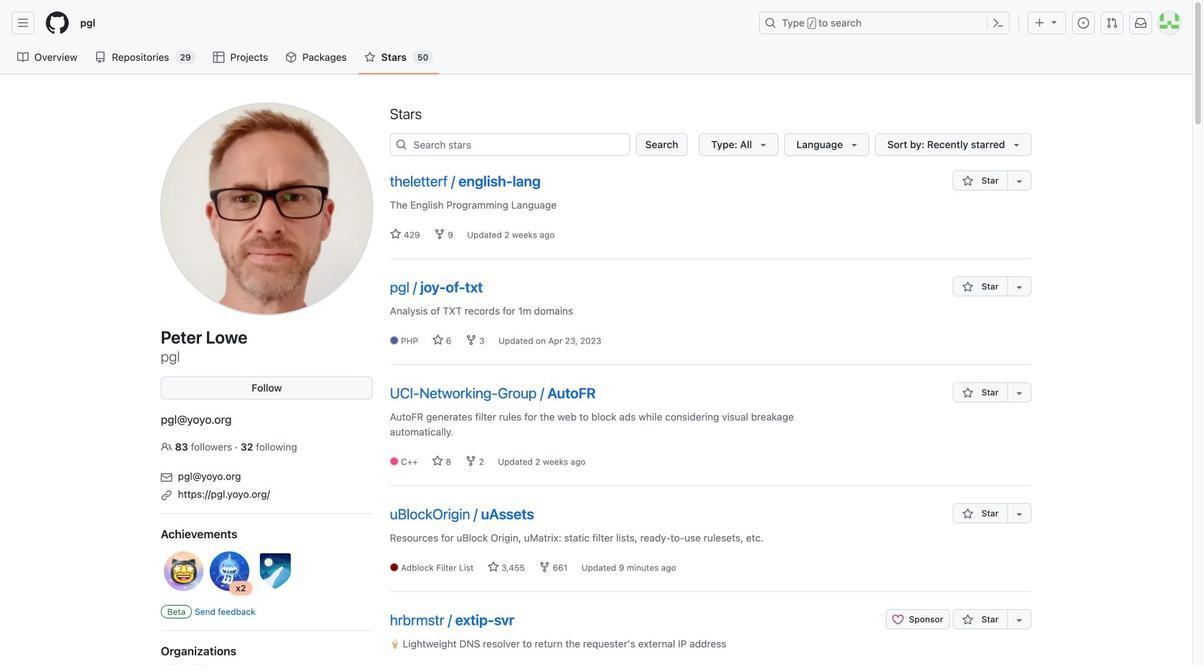 Task type: vqa. For each thing, say whether or not it's contained in the screenshot.
GIT PULL REQUEST Image
yes



Task type: locate. For each thing, give the bounding box(es) containing it.
fork image for second add this repository to a list icon
[[465, 456, 477, 467]]

Search stars search field
[[390, 133, 631, 156]]

1 vertical spatial fork image
[[465, 456, 477, 467]]

Follow pgl submit
[[161, 377, 373, 400]]

1 horizontal spatial triangle down image
[[1049, 16, 1060, 28]]

email: pgl@yoyo.org element
[[161, 466, 373, 484]]

0 horizontal spatial triangle down image
[[758, 139, 770, 150]]

repo image
[[95, 52, 106, 63]]

package image
[[285, 52, 297, 63]]

fork image for second add this repository to a list icon from the bottom
[[539, 562, 551, 573]]

star image
[[962, 176, 974, 187], [390, 229, 402, 240], [432, 456, 443, 467], [488, 562, 499, 573], [962, 615, 974, 626]]

book image
[[17, 52, 29, 63]]

add this repository to a list image
[[1014, 282, 1026, 293], [1014, 388, 1026, 399], [1014, 509, 1026, 520], [1014, 615, 1026, 626]]

star image for fork icon associated with second add this repository to a list icon from the bottom
[[962, 509, 974, 520]]

star image
[[364, 52, 376, 63], [962, 282, 974, 293], [432, 335, 444, 346], [962, 388, 974, 399], [962, 509, 974, 520]]

triangle down image
[[849, 139, 861, 150], [1011, 139, 1023, 150]]

people image
[[161, 442, 172, 453]]

0 vertical spatial fork image
[[466, 335, 477, 346]]

1 vertical spatial triangle down image
[[758, 139, 770, 150]]

add this repository to a list image
[[1014, 176, 1026, 187]]

2 vertical spatial fork image
[[539, 562, 551, 573]]

4 add this repository to a list image from the top
[[1014, 615, 1026, 626]]

star image for 4th add this repository to a list icon from the bottom of the page's fork icon
[[962, 282, 974, 293]]

view pgl's full-sized avatar image
[[161, 103, 373, 315]]

1 horizontal spatial triangle down image
[[1011, 139, 1023, 150]]

link image
[[161, 490, 172, 502]]

fork image
[[466, 335, 477, 346], [465, 456, 477, 467], [539, 562, 551, 573]]

triangle down image
[[1049, 16, 1060, 28], [758, 139, 770, 150]]

homepage image
[[46, 11, 69, 34]]

achievement: arctic code vault contributor image
[[253, 549, 298, 595]]

1 add this repository to a list image from the top
[[1014, 282, 1026, 293]]

0 horizontal spatial triangle down image
[[849, 139, 861, 150]]

fork image
[[434, 229, 446, 240]]

0 vertical spatial triangle down image
[[1049, 16, 1060, 28]]



Task type: describe. For each thing, give the bounding box(es) containing it.
3 add this repository to a list image from the top
[[1014, 509, 1026, 520]]

star image for fork icon associated with second add this repository to a list icon
[[962, 388, 974, 399]]

achievement: pull shark image
[[207, 549, 253, 595]]

git pull request image
[[1107, 17, 1118, 29]]

2 triangle down image from the left
[[1011, 139, 1023, 150]]

table image
[[213, 52, 225, 63]]

search image
[[396, 139, 407, 150]]

command palette image
[[993, 17, 1005, 29]]

issue opened image
[[1078, 17, 1090, 29]]

notifications image
[[1136, 17, 1147, 29]]

email: pgl@yoyo.org image
[[161, 472, 172, 484]]

2 add this repository to a list image from the top
[[1014, 388, 1026, 399]]

1 triangle down image from the left
[[849, 139, 861, 150]]

plus image
[[1035, 17, 1046, 29]]

feature release label: beta element
[[161, 605, 192, 619]]

heart image
[[893, 614, 904, 626]]

fork image for 4th add this repository to a list icon from the bottom of the page
[[466, 335, 477, 346]]

achievement: starstruck image
[[161, 549, 207, 595]]



